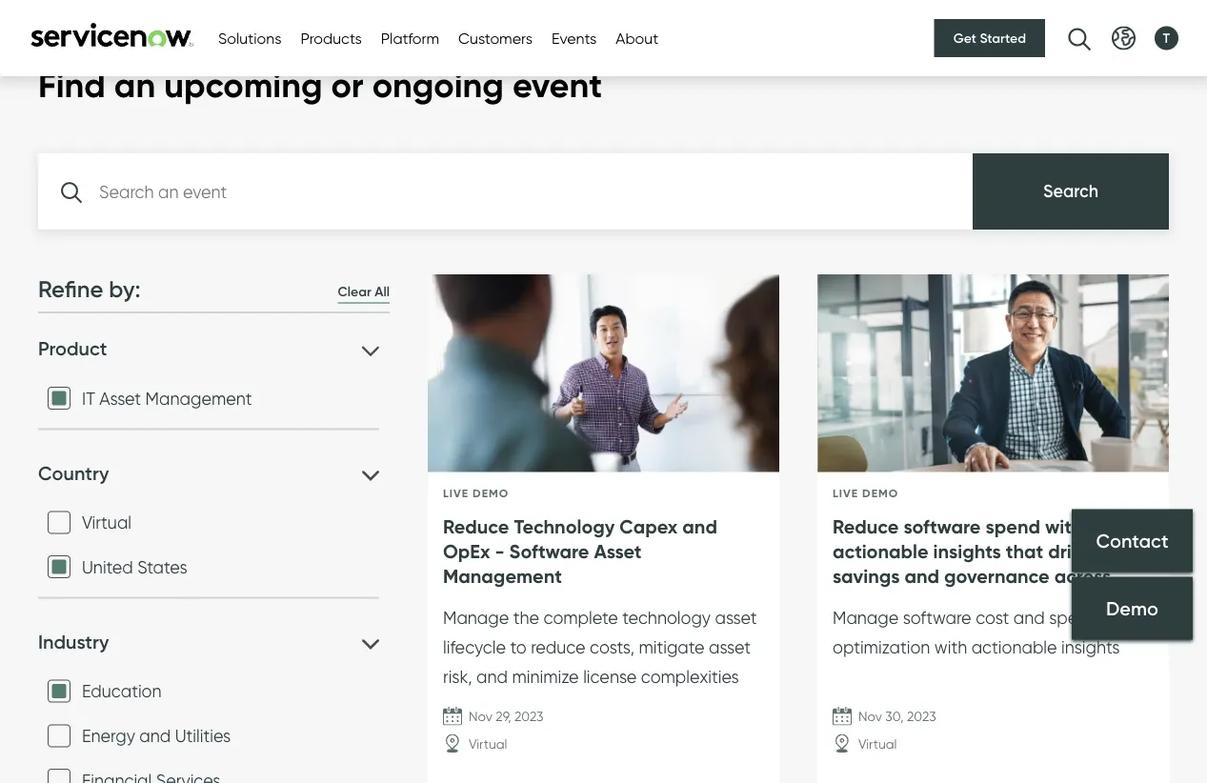 Task type: describe. For each thing, give the bounding box(es) containing it.
about
[[616, 29, 659, 47]]

an
[[114, 64, 156, 107]]

clear
[[338, 284, 372, 301]]

1 horizontal spatial with
[[1046, 515, 1083, 539]]

get started link
[[935, 19, 1046, 57]]

energy and utilities option
[[48, 725, 71, 748]]

utilities
[[175, 726, 231, 747]]

manage inside manage the complete technology asset lifecycle to reduce costs, mitigate asset risk, and minimize license complexities
[[443, 608, 509, 629]]

technology
[[514, 515, 615, 539]]

manage the complete technology asset lifecycle to reduce costs, mitigate asset risk, and minimize license complexities
[[443, 608, 757, 688]]

0 horizontal spatial asset
[[99, 388, 141, 409]]

live demo for reduce technology capex and opex - software asset management
[[443, 487, 509, 501]]

1 vertical spatial insights
[[1062, 638, 1121, 659]]

software
[[510, 540, 590, 564]]

Search an event search field
[[38, 154, 973, 230]]

0 horizontal spatial virtual
[[82, 513, 132, 534]]

0 vertical spatial software
[[904, 515, 981, 539]]

find an upcoming or ongoing event
[[38, 64, 603, 107]]

and inside manage the complete technology asset lifecycle to reduce costs, mitigate asset risk, and minimize license complexities
[[477, 667, 508, 688]]

cost
[[976, 608, 1010, 629]]

platform button
[[381, 27, 440, 50]]

started
[[980, 30, 1027, 46]]

technology
[[623, 608, 711, 629]]

solutions button
[[218, 27, 282, 50]]

opex
[[443, 540, 490, 564]]

and inside reduce technology capex and opex - software asset management
[[683, 515, 718, 539]]

licenses
[[1021, 590, 1091, 614]]

by:
[[109, 275, 141, 304]]

industry button
[[38, 630, 379, 655]]

mitigate
[[639, 638, 705, 659]]

solutions
[[218, 29, 282, 47]]

nov 29, 2023
[[469, 709, 544, 725]]

1 horizontal spatial spend
[[1050, 608, 1099, 629]]

and up &
[[905, 565, 940, 589]]

refine
[[38, 275, 103, 304]]

reduce
[[531, 638, 586, 659]]

management inside reduce technology capex and opex - software asset management
[[443, 565, 562, 589]]

product button
[[38, 337, 379, 362]]

2023 for reduce software spend with actionable insights that drive savings and governance across your saas & onprem licenses
[[908, 709, 937, 725]]

to
[[511, 638, 527, 659]]

united states
[[82, 557, 187, 578]]

country
[[38, 462, 109, 486]]

energy
[[82, 726, 135, 747]]

education
[[82, 682, 162, 703]]

1 vertical spatial software
[[904, 608, 972, 629]]

virtual for reduce software spend with actionable insights that drive savings and governance across your saas & onprem licenses
[[859, 737, 898, 753]]

0 vertical spatial spend
[[986, 515, 1041, 539]]

products button
[[301, 27, 362, 50]]

upcoming
[[164, 64, 323, 107]]

and right energy
[[139, 726, 171, 747]]

your
[[833, 590, 872, 614]]

it asset management option
[[48, 388, 71, 410]]

demo for reduce software spend with actionable insights that drive savings and governance across your saas & onprem licenses
[[863, 487, 899, 501]]

1 vertical spatial asset
[[709, 638, 751, 659]]

financial services option
[[48, 770, 71, 784]]

and right cost
[[1014, 608, 1046, 629]]

savings
[[833, 565, 900, 589]]

virtual for reduce technology capex and opex - software asset management
[[469, 737, 508, 753]]

risk,
[[443, 667, 473, 688]]

0 horizontal spatial management
[[145, 388, 252, 409]]

clear all
[[338, 284, 390, 301]]

-
[[495, 540, 505, 564]]

costs,
[[590, 638, 635, 659]]

manage inside "reduce software spend with actionable insights that drive savings and governance across your saas & onprem licenses manage software cost and spend optimization with actionable insights"
[[833, 608, 899, 629]]

united states option
[[48, 556, 71, 579]]

it
[[82, 388, 95, 409]]

nov for reduce technology capex and opex - software asset management
[[469, 709, 493, 725]]



Task type: vqa. For each thing, say whether or not it's contained in the screenshot.
minimize
yes



Task type: locate. For each thing, give the bounding box(es) containing it.
reduce inside "reduce software spend with actionable insights that drive savings and governance across your saas & onprem licenses manage software cost and spend optimization with actionable insights"
[[833, 515, 899, 539]]

refine by:
[[38, 275, 141, 304]]

servicenow image
[[29, 22, 195, 47]]

2023 right "29,"
[[515, 709, 544, 725]]

0 horizontal spatial nov
[[469, 709, 493, 725]]

united
[[82, 557, 133, 578]]

asset inside reduce technology capex and opex - software asset management
[[594, 540, 642, 564]]

0 horizontal spatial 2023
[[515, 709, 544, 725]]

or
[[331, 64, 364, 107]]

1 horizontal spatial management
[[443, 565, 562, 589]]

1 horizontal spatial asset
[[594, 540, 642, 564]]

drive
[[1049, 540, 1093, 564]]

1 reduce from the left
[[443, 515, 510, 539]]

product
[[38, 337, 107, 361]]

0 vertical spatial with
[[1046, 515, 1083, 539]]

and
[[683, 515, 718, 539], [905, 565, 940, 589], [1014, 608, 1046, 629], [477, 667, 508, 688], [139, 726, 171, 747]]

customers button
[[459, 27, 533, 50]]

virtual down "29,"
[[469, 737, 508, 753]]

get
[[954, 30, 977, 46]]

states
[[138, 557, 187, 578]]

0 vertical spatial actionable
[[833, 540, 929, 564]]

governance
[[945, 565, 1050, 589]]

reduce up opex
[[443, 515, 510, 539]]

1 horizontal spatial live demo
[[833, 487, 899, 501]]

1 horizontal spatial reduce
[[833, 515, 899, 539]]

virtual up united
[[82, 513, 132, 534]]

1 vertical spatial asset
[[594, 540, 642, 564]]

events
[[552, 29, 597, 47]]

software left cost
[[904, 608, 972, 629]]

0 horizontal spatial live demo
[[443, 487, 509, 501]]

nov left 30,
[[859, 709, 883, 725]]

1 manage from the left
[[443, 608, 509, 629]]

demo for reduce technology capex and opex - software asset management
[[473, 487, 509, 501]]

products
[[301, 29, 362, 47]]

2 manage from the left
[[833, 608, 899, 629]]

asset right it
[[99, 388, 141, 409]]

0 vertical spatial management
[[145, 388, 252, 409]]

1 2023 from the left
[[515, 709, 544, 725]]

0 horizontal spatial actionable
[[833, 540, 929, 564]]

events button
[[552, 27, 597, 50]]

all
[[375, 284, 390, 301]]

ongoing
[[372, 64, 504, 107]]

live for reduce technology capex and opex - software asset management
[[443, 487, 469, 501]]

demo
[[473, 487, 509, 501], [863, 487, 899, 501]]

reduce inside reduce technology capex and opex - software asset management
[[443, 515, 510, 539]]

0 horizontal spatial spend
[[986, 515, 1041, 539]]

spend up that
[[986, 515, 1041, 539]]

clear all button
[[338, 283, 390, 304]]

complexities
[[641, 667, 740, 688]]

onprem
[[945, 590, 1016, 614]]

2 demo from the left
[[863, 487, 899, 501]]

live up opex
[[443, 487, 469, 501]]

29,
[[496, 709, 512, 725]]

management down -
[[443, 565, 562, 589]]

live for reduce software spend with actionable insights that drive savings and governance across your saas & onprem licenses
[[833, 487, 859, 501]]

1 demo from the left
[[473, 487, 509, 501]]

energy and utilities
[[82, 726, 231, 747]]

lifecycle
[[443, 638, 506, 659]]

2 live demo from the left
[[833, 487, 899, 501]]

0 vertical spatial insights
[[934, 540, 1002, 564]]

nov left "29,"
[[469, 709, 493, 725]]

insights up governance
[[934, 540, 1002, 564]]

0 horizontal spatial demo
[[473, 487, 509, 501]]

country button
[[38, 461, 379, 486]]

1 horizontal spatial manage
[[833, 608, 899, 629]]

1 horizontal spatial 2023
[[908, 709, 937, 725]]

license
[[584, 667, 637, 688]]

1 horizontal spatial virtual
[[469, 737, 508, 753]]

0 vertical spatial asset
[[99, 388, 141, 409]]

complete
[[544, 608, 618, 629]]

optimization
[[833, 638, 931, 659]]

2 reduce from the left
[[833, 515, 899, 539]]

1 horizontal spatial demo
[[863, 487, 899, 501]]

insights down licenses
[[1062, 638, 1121, 659]]

manage up the lifecycle
[[443, 608, 509, 629]]

asset right technology
[[716, 608, 757, 629]]

the
[[514, 608, 540, 629]]

actionable
[[833, 540, 929, 564], [972, 638, 1058, 659]]

management down product dropdown button at the left top
[[145, 388, 252, 409]]

nov
[[469, 709, 493, 725], [859, 709, 883, 725]]

that
[[1007, 540, 1044, 564]]

0 vertical spatial asset
[[716, 608, 757, 629]]

asset
[[716, 608, 757, 629], [709, 638, 751, 659]]

reduce for actionable
[[833, 515, 899, 539]]

nov for reduce software spend with actionable insights that drive savings and governance across your saas & onprem licenses
[[859, 709, 883, 725]]

find
[[38, 64, 106, 107]]

None button
[[973, 154, 1170, 230]]

nov 30, 2023
[[859, 709, 937, 725]]

and right capex
[[683, 515, 718, 539]]

1 live from the left
[[443, 487, 469, 501]]

with down &
[[935, 638, 968, 659]]

demo up -
[[473, 487, 509, 501]]

virtual option
[[48, 512, 71, 535]]

&
[[928, 590, 941, 614]]

1 horizontal spatial insights
[[1062, 638, 1121, 659]]

capex
[[620, 515, 678, 539]]

0 horizontal spatial reduce
[[443, 515, 510, 539]]

1 vertical spatial spend
[[1050, 608, 1099, 629]]

across
[[1055, 565, 1112, 589]]

2023
[[515, 709, 544, 725], [908, 709, 937, 725]]

0 horizontal spatial manage
[[443, 608, 509, 629]]

live demo
[[443, 487, 509, 501], [833, 487, 899, 501]]

30,
[[886, 709, 904, 725]]

it asset management
[[82, 388, 252, 409]]

asset down capex
[[594, 540, 642, 564]]

customers
[[459, 29, 533, 47]]

asset
[[99, 388, 141, 409], [594, 540, 642, 564]]

1 horizontal spatial nov
[[859, 709, 883, 725]]

live demo up savings
[[833, 487, 899, 501]]

reduce technology capex and opex - software asset management
[[443, 515, 718, 589]]

0 horizontal spatial with
[[935, 638, 968, 659]]

reduce for opex
[[443, 515, 510, 539]]

software up governance
[[904, 515, 981, 539]]

manage up optimization
[[833, 608, 899, 629]]

0 horizontal spatial live
[[443, 487, 469, 501]]

1 nov from the left
[[469, 709, 493, 725]]

1 live demo from the left
[[443, 487, 509, 501]]

management
[[145, 388, 252, 409], [443, 565, 562, 589]]

industry
[[38, 631, 109, 655]]

event
[[513, 64, 603, 107]]

1 horizontal spatial actionable
[[972, 638, 1058, 659]]

reduce
[[443, 515, 510, 539], [833, 515, 899, 539]]

2 live from the left
[[833, 487, 859, 501]]

0 horizontal spatial insights
[[934, 540, 1002, 564]]

actionable down cost
[[972, 638, 1058, 659]]

2023 right 30,
[[908, 709, 937, 725]]

with
[[1046, 515, 1083, 539], [935, 638, 968, 659]]

live
[[443, 487, 469, 501], [833, 487, 859, 501]]

and down the lifecycle
[[477, 667, 508, 688]]

minimize
[[512, 667, 579, 688]]

2 nov from the left
[[859, 709, 883, 725]]

2023 for reduce technology capex and opex - software asset management
[[515, 709, 544, 725]]

demo up savings
[[863, 487, 899, 501]]

manage
[[443, 608, 509, 629], [833, 608, 899, 629]]

about button
[[616, 27, 659, 50]]

2 2023 from the left
[[908, 709, 937, 725]]

software
[[904, 515, 981, 539], [904, 608, 972, 629]]

spend
[[986, 515, 1041, 539], [1050, 608, 1099, 629]]

live demo for reduce software spend with actionable insights that drive savings and governance across your saas & onprem licenses
[[833, 487, 899, 501]]

get started
[[954, 30, 1027, 46]]

1 horizontal spatial live
[[833, 487, 859, 501]]

virtual down 30,
[[859, 737, 898, 753]]

actionable up savings
[[833, 540, 929, 564]]

spend down across
[[1050, 608, 1099, 629]]

insights
[[934, 540, 1002, 564], [1062, 638, 1121, 659]]

2 horizontal spatial virtual
[[859, 737, 898, 753]]

1 vertical spatial management
[[443, 565, 562, 589]]

reduce up savings
[[833, 515, 899, 539]]

with up drive
[[1046, 515, 1083, 539]]

education option
[[48, 681, 71, 704]]

1 vertical spatial with
[[935, 638, 968, 659]]

live demo up opex
[[443, 487, 509, 501]]

1 vertical spatial actionable
[[972, 638, 1058, 659]]

virtual
[[82, 513, 132, 534], [469, 737, 508, 753], [859, 737, 898, 753]]

platform
[[381, 29, 440, 47]]

asset up complexities
[[709, 638, 751, 659]]

saas
[[877, 590, 923, 614]]

live up savings
[[833, 487, 859, 501]]

reduce software spend with actionable insights that drive savings and governance across your saas & onprem licenses manage software cost and spend optimization with actionable insights
[[833, 515, 1121, 659]]



